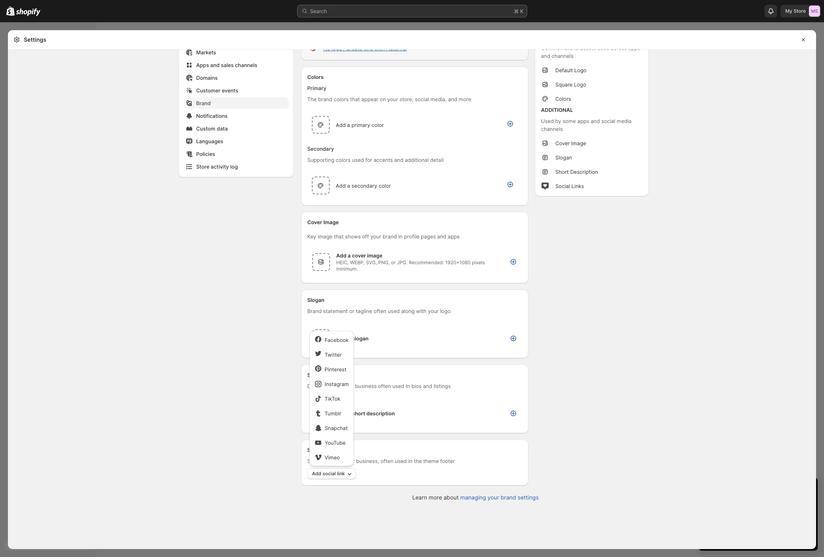 Task type: describe. For each thing, give the bounding box(es) containing it.
the
[[414, 458, 422, 464]]

media
[[617, 118, 632, 124]]

1 vertical spatial colors
[[336, 157, 351, 163]]

my store image
[[809, 6, 820, 17]]

used
[[541, 118, 554, 124]]

snapchat
[[325, 425, 348, 431]]

activity
[[211, 164, 229, 170]]

square logo
[[556, 81, 586, 88]]

sales
[[221, 62, 234, 68]]

footer
[[440, 458, 455, 464]]

secondary
[[352, 182, 377, 189]]

about
[[444, 494, 459, 501]]

channels for common
[[552, 53, 574, 59]]

link
[[337, 471, 345, 477]]

add for add a cover image heic, webp, svg, png, or jpg. recommended: 1920×1080 pixels minimum.
[[336, 252, 347, 259]]

a for cover
[[348, 252, 351, 259]]

on
[[380, 96, 386, 102]]

listings
[[434, 383, 451, 389]]

1 day left in your trial element
[[699, 499, 818, 551]]

in for brand
[[399, 233, 403, 240]]

by
[[556, 118, 561, 124]]

managing your brand settings link
[[461, 494, 539, 501]]

my store
[[786, 8, 806, 14]]

social for social links for your business, often used in the theme footer
[[307, 458, 322, 464]]

policies
[[196, 151, 215, 157]]

used left accents
[[352, 157, 364, 163]]

my
[[786, 8, 793, 14]]

some
[[563, 118, 576, 124]]

hatchful
[[387, 45, 407, 51]]

social inside dropdown button
[[323, 471, 336, 477]]

notifications link
[[184, 110, 288, 121]]

one
[[364, 45, 373, 51]]

no logo? create one with hatchful link
[[323, 45, 407, 51]]

add for add a primary color
[[336, 122, 346, 128]]

across
[[611, 45, 627, 51]]

jpg.
[[397, 260, 408, 266]]

store,
[[400, 96, 414, 102]]

and right accents
[[394, 157, 404, 163]]

and inside used by some apps and social media channels
[[591, 118, 600, 124]]

settings dialog
[[8, 0, 816, 549]]

supporting colors used for accents and additional detail
[[307, 157, 444, 163]]

vimeo
[[325, 454, 340, 461]]

youtube button
[[312, 436, 351, 449]]

used inside common brand assets used across apps and channels
[[598, 45, 610, 51]]

and right bios
[[423, 383, 432, 389]]

and inside common brand assets used across apps and channels
[[541, 53, 550, 59]]

logo for square logo
[[574, 81, 586, 88]]

brand for brand statement or tagline often used along with your logo
[[307, 308, 322, 314]]

0 vertical spatial more
[[459, 96, 471, 102]]

markets
[[196, 49, 216, 56]]

accents
[[374, 157, 393, 163]]

social links for your business, often used in the theme footer
[[307, 458, 455, 464]]

appear
[[361, 96, 379, 102]]

1 vertical spatial description
[[307, 383, 335, 389]]

of
[[337, 383, 342, 389]]

in for used
[[408, 458, 413, 464]]

social links
[[556, 183, 584, 189]]

links for social links for your business, often used in the theme footer
[[323, 458, 334, 464]]

statement
[[323, 308, 348, 314]]

languages link
[[184, 136, 288, 147]]

1 vertical spatial cover
[[307, 219, 322, 225]]

brand for brand
[[196, 100, 211, 106]]

settings
[[24, 36, 46, 43]]

webp,
[[350, 260, 365, 266]]

minimum.
[[336, 266, 358, 272]]

store inside settings dialog
[[196, 164, 210, 170]]

custom
[[196, 125, 215, 132]]

used left the
[[395, 458, 407, 464]]

no
[[323, 45, 330, 51]]

default logo
[[556, 67, 587, 73]]

media,
[[431, 96, 447, 102]]

customer events link
[[184, 85, 288, 96]]

links for social links
[[324, 447, 335, 453]]

markets link
[[184, 47, 288, 58]]

1 horizontal spatial description
[[570, 169, 598, 175]]

short for short description
[[556, 169, 569, 175]]

apps
[[196, 62, 209, 68]]

add for add a secondary color
[[336, 182, 346, 189]]

1920×1080
[[445, 260, 471, 266]]

common brand assets used across apps and channels
[[541, 45, 640, 59]]

1 horizontal spatial description
[[367, 410, 395, 417]]

events
[[222, 87, 238, 94]]

facebook
[[325, 337, 349, 343]]

your up link
[[344, 458, 355, 464]]

shows
[[345, 233, 361, 240]]

menu containing facebook
[[312, 333, 351, 464]]

short for short description
[[307, 372, 321, 378]]

2 vertical spatial often
[[381, 458, 394, 464]]

k
[[520, 8, 524, 14]]

add a primary color
[[336, 122, 384, 128]]

your right managing
[[488, 494, 499, 501]]

your right of
[[343, 383, 354, 389]]

default
[[556, 67, 573, 73]]

a for primary
[[347, 122, 350, 128]]

tumblr
[[325, 410, 342, 417]]

brand link
[[184, 98, 288, 109]]

recommended:
[[409, 260, 444, 266]]

secondary
[[307, 146, 334, 152]]

0 horizontal spatial shopify image
[[6, 6, 15, 16]]

social for social links
[[307, 447, 323, 453]]

short description
[[307, 372, 351, 378]]

1 vertical spatial or
[[349, 308, 354, 314]]

png,
[[378, 260, 390, 266]]

bios
[[412, 383, 422, 389]]

social for social links
[[556, 183, 570, 189]]

your right on
[[388, 96, 398, 102]]

1 vertical spatial image
[[324, 219, 339, 225]]

and right apps
[[210, 62, 220, 68]]

apps inside used by some apps and social media channels
[[578, 118, 590, 124]]

1 horizontal spatial shopify image
[[16, 8, 41, 16]]

primary
[[352, 122, 370, 128]]

add a secondary color
[[336, 182, 391, 189]]

your right 'off'
[[371, 233, 381, 240]]

0 vertical spatial cover image
[[556, 140, 586, 146]]

domains
[[196, 75, 218, 81]]



Task type: vqa. For each thing, say whether or not it's contained in the screenshot.
Learn
yes



Task type: locate. For each thing, give the bounding box(es) containing it.
1 vertical spatial more
[[429, 494, 442, 501]]

domains link
[[184, 72, 288, 83]]

cover image up key
[[307, 219, 339, 225]]

0 horizontal spatial image
[[318, 233, 333, 240]]

used
[[598, 45, 610, 51], [352, 157, 364, 163], [388, 308, 400, 314], [393, 383, 404, 389], [395, 458, 407, 464]]

profile
[[404, 233, 420, 240]]

cover
[[352, 252, 366, 259]]

0 vertical spatial logo
[[575, 67, 587, 73]]

no logo? create one with hatchful image
[[307, 42, 317, 52]]

supporting
[[307, 157, 334, 163]]

image inside add a cover image heic, webp, svg, png, or jpg. recommended: 1920×1080 pixels minimum.
[[367, 252, 383, 259]]

used by some apps and social media channels
[[541, 118, 632, 132]]

1 vertical spatial links
[[323, 458, 334, 464]]

a for secondary
[[347, 182, 350, 189]]

1 horizontal spatial short
[[556, 169, 569, 175]]

often for tagline
[[374, 308, 387, 314]]

and
[[541, 53, 550, 59], [210, 62, 220, 68], [448, 96, 457, 102], [591, 118, 600, 124], [394, 157, 404, 163], [437, 233, 447, 240], [423, 383, 432, 389]]

1 horizontal spatial cover image
[[556, 140, 586, 146]]

your left logo
[[428, 308, 439, 314]]

0 horizontal spatial description
[[323, 372, 351, 378]]

detail
[[430, 157, 444, 163]]

primary
[[307, 85, 326, 91]]

0 vertical spatial colors
[[307, 74, 324, 80]]

apps
[[629, 45, 640, 51], [578, 118, 590, 124], [448, 233, 460, 240]]

0 vertical spatial image
[[318, 233, 333, 240]]

1 vertical spatial apps
[[578, 118, 590, 124]]

cover down "by"
[[556, 140, 570, 146]]

0 horizontal spatial cover
[[307, 219, 322, 225]]

add inside add a cover image heic, webp, svg, png, or jpg. recommended: 1920×1080 pixels minimum.
[[336, 252, 347, 259]]

1 vertical spatial with
[[416, 308, 427, 314]]

with right one
[[375, 45, 385, 51]]

business
[[355, 383, 377, 389]]

1 horizontal spatial more
[[459, 96, 471, 102]]

facebook button
[[312, 333, 351, 347]]

0 horizontal spatial store
[[196, 164, 210, 170]]

1 horizontal spatial image
[[367, 252, 383, 259]]

key
[[307, 233, 316, 240]]

store activity log link
[[184, 161, 288, 172]]

often right business at the bottom
[[378, 383, 391, 389]]

colors right supporting
[[336, 157, 351, 163]]

description right short
[[367, 410, 395, 417]]

add social link
[[312, 471, 345, 477]]

often right tagline
[[374, 308, 387, 314]]

and down common
[[541, 53, 550, 59]]

add up heic,
[[336, 252, 347, 259]]

colors left appear
[[334, 96, 349, 102]]

colors
[[307, 74, 324, 80], [556, 96, 571, 102]]

0 vertical spatial image
[[571, 140, 586, 146]]

1 horizontal spatial store
[[794, 8, 806, 14]]

a for slogan
[[348, 335, 351, 342]]

common
[[541, 45, 563, 51]]

store down policies
[[196, 164, 210, 170]]

for
[[366, 157, 372, 163], [336, 458, 343, 464]]

and right some
[[591, 118, 600, 124]]

add up snapchat
[[336, 410, 347, 417]]

additional
[[405, 157, 429, 163]]

links up vimeo
[[324, 447, 335, 453]]

brand left assets
[[565, 45, 579, 51]]

1 vertical spatial that
[[334, 233, 344, 240]]

1 vertical spatial slogan
[[307, 297, 325, 303]]

1 horizontal spatial with
[[416, 308, 427, 314]]

1 vertical spatial image
[[367, 252, 383, 259]]

store activity log
[[196, 164, 238, 170]]

1 horizontal spatial image
[[571, 140, 586, 146]]

0 vertical spatial colors
[[334, 96, 349, 102]]

0 vertical spatial channels
[[552, 53, 574, 59]]

often right business,
[[381, 458, 394, 464]]

used left bios
[[393, 383, 404, 389]]

learn
[[413, 494, 427, 501]]

1 horizontal spatial brand
[[307, 308, 322, 314]]

apps inside common brand assets used across apps and channels
[[629, 45, 640, 51]]

2 horizontal spatial social
[[602, 118, 616, 124]]

0 horizontal spatial cover image
[[307, 219, 339, 225]]

pixels
[[472, 260, 485, 266]]

and right 'media,'
[[448, 96, 457, 102]]

more
[[459, 96, 471, 102], [429, 494, 442, 501]]

with
[[375, 45, 385, 51], [416, 308, 427, 314]]

a up heic,
[[348, 252, 351, 259]]

0 vertical spatial brand
[[196, 100, 211, 106]]

cover
[[556, 140, 570, 146], [307, 219, 322, 225]]

short up social links
[[556, 169, 569, 175]]

a left slogan
[[348, 335, 351, 342]]

0 vertical spatial that
[[350, 96, 360, 102]]

store right my
[[794, 8, 806, 14]]

1 horizontal spatial or
[[391, 260, 396, 266]]

⌘
[[514, 8, 519, 14]]

social
[[415, 96, 429, 102], [602, 118, 616, 124], [323, 471, 336, 477]]

0 horizontal spatial short
[[307, 372, 321, 378]]

channels down used
[[541, 126, 563, 132]]

brand right the
[[318, 96, 332, 102]]

logo
[[575, 67, 587, 73], [574, 81, 586, 88]]

pinterest
[[325, 366, 347, 373]]

image up svg,
[[367, 252, 383, 259]]

channels up 'domains' link
[[235, 62, 257, 68]]

apps right some
[[578, 118, 590, 124]]

0 vertical spatial social
[[556, 183, 570, 189]]

colors up primary
[[307, 74, 324, 80]]

social right store, at the top
[[415, 96, 429, 102]]

svg,
[[366, 260, 377, 266]]

0 vertical spatial description
[[323, 372, 351, 378]]

off
[[362, 233, 369, 240]]

0 vertical spatial social
[[415, 96, 429, 102]]

add for add a short description
[[336, 410, 347, 417]]

search
[[310, 8, 327, 14]]

1 vertical spatial brand
[[307, 308, 322, 314]]

social inside used by some apps and social media channels
[[602, 118, 616, 124]]

in left the
[[408, 458, 413, 464]]

2 horizontal spatial apps
[[629, 45, 640, 51]]

slogan up statement
[[307, 297, 325, 303]]

0 horizontal spatial or
[[349, 308, 354, 314]]

channels inside used by some apps and social media channels
[[541, 126, 563, 132]]

0 horizontal spatial more
[[429, 494, 442, 501]]

or left "jpg." on the left of page
[[391, 260, 396, 266]]

that left appear
[[350, 96, 360, 102]]

1 vertical spatial for
[[336, 458, 343, 464]]

social left media
[[602, 118, 616, 124]]

in left bios
[[406, 383, 410, 389]]

apps right across
[[629, 45, 640, 51]]

apps right pages
[[448, 233, 460, 240]]

shopify image
[[6, 6, 15, 16], [16, 8, 41, 16]]

for left accents
[[366, 157, 372, 163]]

0 horizontal spatial brand
[[196, 100, 211, 106]]

1 vertical spatial cover image
[[307, 219, 339, 225]]

add down vimeo "button"
[[312, 471, 321, 477]]

0 vertical spatial cover
[[556, 140, 570, 146]]

and right pages
[[437, 233, 447, 240]]

colors
[[334, 96, 349, 102], [336, 157, 351, 163]]

1 vertical spatial description
[[367, 410, 395, 417]]

1 vertical spatial color
[[379, 182, 391, 189]]

customer
[[196, 87, 220, 94]]

short left pinterest
[[307, 372, 321, 378]]

0 horizontal spatial apps
[[448, 233, 460, 240]]

add left "secondary"
[[336, 182, 346, 189]]

brand left settings
[[501, 494, 516, 501]]

1 horizontal spatial social
[[415, 96, 429, 102]]

1 vertical spatial in
[[406, 383, 410, 389]]

1 horizontal spatial for
[[366, 157, 372, 163]]

0 vertical spatial description
[[570, 169, 598, 175]]

0 vertical spatial links
[[324, 447, 335, 453]]

add for add social link
[[312, 471, 321, 477]]

0 vertical spatial or
[[391, 260, 396, 266]]

1 vertical spatial colors
[[556, 96, 571, 102]]

slogan
[[352, 335, 369, 342]]

brand down customer
[[196, 100, 211, 106]]

add a cover image heic, webp, svg, png, or jpg. recommended: 1920×1080 pixels minimum.
[[336, 252, 485, 272]]

a inside add a cover image heic, webp, svg, png, or jpg. recommended: 1920×1080 pixels minimum.
[[348, 252, 351, 259]]

0 horizontal spatial with
[[375, 45, 385, 51]]

0 vertical spatial color
[[372, 122, 384, 128]]

short
[[352, 410, 365, 417]]

1 vertical spatial social
[[602, 118, 616, 124]]

cover up key
[[307, 219, 322, 225]]

a left primary
[[347, 122, 350, 128]]

2 vertical spatial in
[[408, 458, 413, 464]]

cover image
[[556, 140, 586, 146], [307, 219, 339, 225]]

0 vertical spatial in
[[399, 233, 403, 240]]

2 vertical spatial channels
[[541, 126, 563, 132]]

brand left statement
[[307, 308, 322, 314]]

customer events
[[196, 87, 238, 94]]

0 horizontal spatial for
[[336, 458, 343, 464]]

business,
[[356, 458, 379, 464]]

logo right square
[[574, 81, 586, 88]]

add a short description
[[336, 410, 395, 417]]

0 vertical spatial slogan
[[556, 154, 572, 161]]

color right "secondary"
[[379, 182, 391, 189]]

links
[[572, 183, 584, 189]]

add for add a slogan
[[336, 335, 347, 342]]

description down 'short description'
[[307, 383, 335, 389]]

that left shows
[[334, 233, 344, 240]]

more right 'media,'
[[459, 96, 471, 102]]

links up add social link
[[323, 458, 334, 464]]

1 vertical spatial often
[[378, 383, 391, 389]]

0 vertical spatial short
[[556, 169, 569, 175]]

cover image down some
[[556, 140, 586, 146]]

instagram button
[[312, 377, 351, 391]]

color
[[372, 122, 384, 128], [379, 182, 391, 189]]

settings
[[518, 494, 539, 501]]

heic,
[[336, 260, 349, 266]]

used left the along
[[388, 308, 400, 314]]

channels
[[552, 53, 574, 59], [235, 62, 257, 68], [541, 126, 563, 132]]

or
[[391, 260, 396, 266], [349, 308, 354, 314]]

0 vertical spatial often
[[374, 308, 387, 314]]

tumblr button
[[312, 407, 351, 420]]

0 vertical spatial apps
[[629, 45, 640, 51]]

the
[[307, 96, 317, 102]]

with right the along
[[416, 308, 427, 314]]

1 horizontal spatial cover
[[556, 140, 570, 146]]

along
[[401, 308, 415, 314]]

1 horizontal spatial colors
[[556, 96, 571, 102]]

⌘ k
[[514, 8, 524, 14]]

for up link
[[336, 458, 343, 464]]

or left tagline
[[349, 308, 354, 314]]

channels inside common brand assets used across apps and channels
[[552, 53, 574, 59]]

add left primary
[[336, 122, 346, 128]]

0 horizontal spatial slogan
[[307, 297, 325, 303]]

log
[[230, 164, 238, 170]]

no logo? create one with hatchful
[[323, 45, 407, 51]]

description up links
[[570, 169, 598, 175]]

description of your business often used in bios and listings
[[307, 383, 451, 389]]

2 vertical spatial social
[[323, 471, 336, 477]]

dialog
[[820, 30, 824, 549]]

slogan
[[556, 154, 572, 161], [307, 297, 325, 303]]

pages
[[421, 233, 436, 240]]

social left link
[[323, 471, 336, 477]]

color for add a primary color
[[372, 122, 384, 128]]

twitter button
[[312, 348, 351, 361]]

0 vertical spatial with
[[375, 45, 385, 51]]

2 vertical spatial social
[[307, 458, 322, 464]]

add inside add social link dropdown button
[[312, 471, 321, 477]]

short
[[556, 169, 569, 175], [307, 372, 321, 378]]

add up twitter
[[336, 335, 347, 342]]

color right primary
[[372, 122, 384, 128]]

channels down common
[[552, 53, 574, 59]]

logo right default
[[575, 67, 587, 73]]

1 horizontal spatial slogan
[[556, 154, 572, 161]]

1 vertical spatial channels
[[235, 62, 257, 68]]

0 horizontal spatial image
[[324, 219, 339, 225]]

1 horizontal spatial apps
[[578, 118, 590, 124]]

0 vertical spatial store
[[794, 8, 806, 14]]

assets
[[580, 45, 596, 51]]

additional
[[541, 107, 573, 113]]

menu
[[312, 333, 351, 464]]

pinterest button
[[312, 363, 351, 376]]

0 horizontal spatial description
[[307, 383, 335, 389]]

short description
[[556, 169, 598, 175]]

1 vertical spatial store
[[196, 164, 210, 170]]

0 horizontal spatial colors
[[307, 74, 324, 80]]

logo for default logo
[[575, 67, 587, 73]]

or inside add a cover image heic, webp, svg, png, or jpg. recommended: 1920×1080 pixels minimum.
[[391, 260, 396, 266]]

0 vertical spatial for
[[366, 157, 372, 163]]

data
[[217, 125, 228, 132]]

1 vertical spatial social
[[307, 447, 323, 453]]

channels for used
[[541, 126, 563, 132]]

slogan up short description
[[556, 154, 572, 161]]

1 horizontal spatial that
[[350, 96, 360, 102]]

0 horizontal spatial social
[[323, 471, 336, 477]]

apps and sales channels link
[[184, 60, 288, 71]]

social links
[[307, 447, 335, 453]]

logo
[[440, 308, 451, 314]]

often for business
[[378, 383, 391, 389]]

1 vertical spatial logo
[[574, 81, 586, 88]]

notifications
[[196, 113, 228, 119]]

more right learn
[[429, 494, 442, 501]]

brand statement or tagline often used along with your logo
[[307, 308, 451, 314]]

2 vertical spatial apps
[[448, 233, 460, 240]]

image right key
[[318, 233, 333, 240]]

used right assets
[[598, 45, 610, 51]]

brand inside common brand assets used across apps and channels
[[565, 45, 579, 51]]

color for add a secondary color
[[379, 182, 391, 189]]

colors up additional
[[556, 96, 571, 102]]

0 horizontal spatial that
[[334, 233, 344, 240]]

add social link button
[[307, 468, 356, 479]]

1 vertical spatial short
[[307, 372, 321, 378]]

a left "secondary"
[[347, 182, 350, 189]]

links
[[324, 447, 335, 453], [323, 458, 334, 464]]

a for short
[[348, 410, 351, 417]]

apps and sales channels
[[196, 62, 257, 68]]

managing
[[461, 494, 486, 501]]

in left profile
[[399, 233, 403, 240]]

a left short
[[348, 410, 351, 417]]

description up instagram
[[323, 372, 351, 378]]

brand left profile
[[383, 233, 397, 240]]



